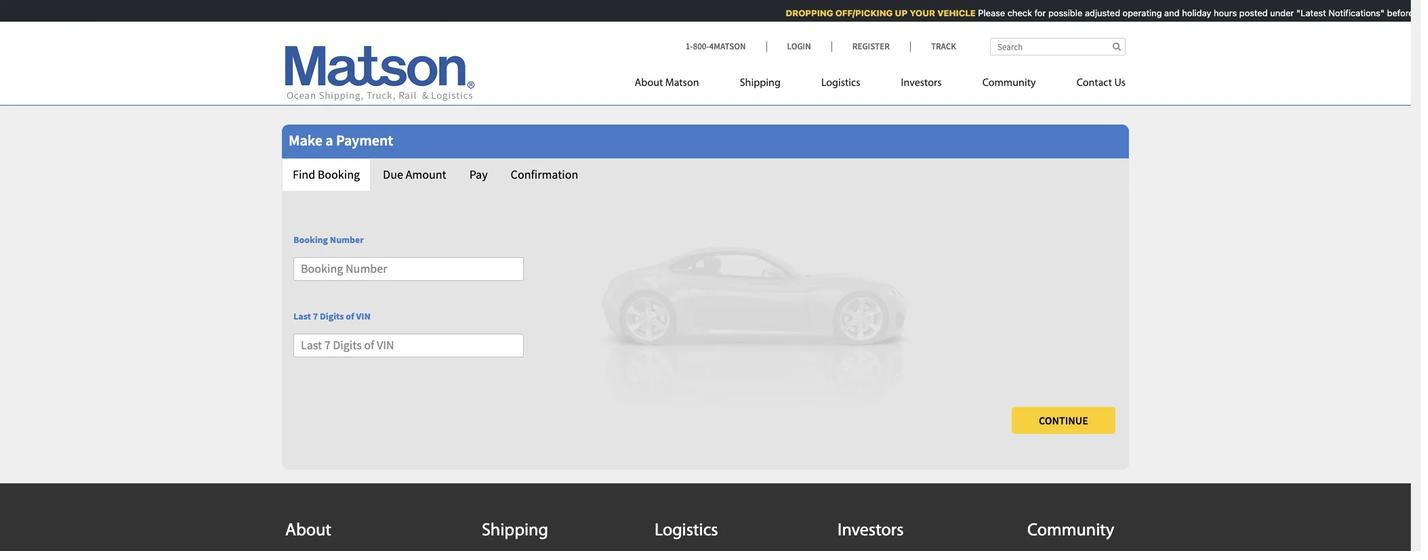 Task type: vqa. For each thing, say whether or not it's contained in the screenshot.
Assistance
no



Task type: locate. For each thing, give the bounding box(es) containing it.
booking left number
[[293, 234, 328, 246]]

Search search field
[[990, 38, 1126, 56]]

community inside top menu navigation
[[982, 78, 1036, 89]]

booking down make a payment at left top
[[318, 167, 360, 182]]

0 horizontal spatial shipping
[[482, 523, 548, 541]]

7
[[313, 310, 318, 323]]

due amount link
[[372, 159, 457, 191]]

make
[[289, 131, 322, 150]]

vehicle
[[932, 7, 971, 18]]

0 vertical spatial about
[[635, 78, 663, 89]]

due
[[383, 167, 403, 182]]

payment
[[336, 131, 393, 150]]

login
[[787, 41, 811, 52]]

0 horizontal spatial logistics
[[655, 523, 718, 541]]

digits
[[320, 310, 344, 323]]

1 vertical spatial about
[[285, 523, 331, 541]]

contact us link
[[1056, 71, 1126, 99]]

shipping inside footer
[[482, 523, 548, 541]]

amount
[[406, 167, 446, 182]]

about
[[635, 78, 663, 89], [285, 523, 331, 541]]

0 vertical spatial shipping
[[740, 78, 781, 89]]

None search field
[[990, 38, 1126, 56]]

vin
[[356, 310, 371, 323]]

about inside footer
[[285, 523, 331, 541]]

a
[[325, 131, 333, 150]]

shipping inside top menu navigation
[[740, 78, 781, 89]]

1 vertical spatial logistics
[[655, 523, 718, 541]]

contact
[[1077, 78, 1112, 89]]

800-
[[693, 41, 709, 52]]

booking
[[318, 167, 360, 182], [293, 234, 328, 246]]

None submit
[[1012, 407, 1115, 434]]

community link
[[962, 71, 1056, 99]]

register
[[852, 41, 890, 52]]

1 vertical spatial investors
[[838, 523, 904, 541]]

dropping off/picking up your vehicle please check for possible adjusted operating and holiday hours posted under "latest notifications" before vis
[[781, 7, 1421, 18]]

about inside "link"
[[635, 78, 663, 89]]

footer containing about
[[0, 484, 1411, 552]]

adjusted
[[1080, 7, 1115, 18]]

1 horizontal spatial about
[[635, 78, 663, 89]]

for
[[1029, 7, 1041, 18]]

track
[[931, 41, 956, 52]]

logistics
[[821, 78, 860, 89], [655, 523, 718, 541]]

1 horizontal spatial logistics
[[821, 78, 860, 89]]

1 vertical spatial community
[[1027, 523, 1114, 541]]

investors link
[[881, 71, 962, 99]]

0 horizontal spatial about
[[285, 523, 331, 541]]

investors
[[901, 78, 942, 89], [838, 523, 904, 541]]

investors inside top menu navigation
[[901, 78, 942, 89]]

0 vertical spatial investors
[[901, 78, 942, 89]]

pay link
[[459, 159, 499, 191]]

community
[[982, 78, 1036, 89], [1027, 523, 1114, 541]]

Last 7 Digits of VIN text field
[[293, 334, 524, 358]]

1 horizontal spatial shipping
[[740, 78, 781, 89]]

shipping
[[740, 78, 781, 89], [482, 523, 548, 541]]

logistics link
[[801, 71, 881, 99]]

1-800-4matson
[[686, 41, 746, 52]]

possible
[[1043, 7, 1077, 18]]

"latest
[[1291, 7, 1321, 18]]

make a payment
[[289, 131, 393, 150]]

under
[[1265, 7, 1289, 18]]

1 vertical spatial shipping
[[482, 523, 548, 541]]

0 vertical spatial logistics
[[821, 78, 860, 89]]

0 vertical spatial booking
[[318, 167, 360, 182]]

check
[[1002, 7, 1027, 18]]

login link
[[766, 41, 831, 52]]

operating
[[1117, 7, 1157, 18]]

0 vertical spatial community
[[982, 78, 1036, 89]]

find
[[293, 167, 315, 182]]

footer
[[0, 484, 1411, 552]]

hours
[[1209, 7, 1232, 18]]

booking number
[[293, 234, 364, 246]]



Task type: describe. For each thing, give the bounding box(es) containing it.
shipping link
[[719, 71, 801, 99]]

about matson
[[635, 78, 699, 89]]

find booking link
[[282, 159, 371, 191]]

holiday
[[1177, 7, 1206, 18]]

of
[[346, 310, 354, 323]]

us
[[1114, 78, 1126, 89]]

please
[[973, 7, 1000, 18]]

due amount
[[383, 167, 446, 182]]

and
[[1159, 7, 1174, 18]]

last
[[293, 310, 311, 323]]

logistics inside footer
[[655, 523, 718, 541]]

top menu navigation
[[635, 71, 1126, 99]]

off/picking
[[830, 7, 888, 18]]

find booking
[[293, 167, 360, 182]]

1-800-4matson link
[[686, 41, 766, 52]]

investors inside footer
[[838, 523, 904, 541]]

register link
[[831, 41, 910, 52]]

up
[[890, 7, 902, 18]]

about matson link
[[635, 71, 719, 99]]

logistics inside top menu navigation
[[821, 78, 860, 89]]

before
[[1382, 7, 1408, 18]]

Booking Number text field
[[293, 258, 524, 281]]

posted
[[1234, 7, 1263, 18]]

blue matson logo with ocean, shipping, truck, rail and logistics written beneath it. image
[[285, 46, 475, 102]]

notifications"
[[1323, 7, 1379, 18]]

number
[[330, 234, 364, 246]]

pay
[[469, 167, 488, 182]]

about for about
[[285, 523, 331, 541]]

contact us
[[1077, 78, 1126, 89]]

dropping
[[781, 7, 828, 18]]

confirmation link
[[500, 159, 589, 191]]

about for about matson
[[635, 78, 663, 89]]

last 7 digits of vin
[[293, 310, 371, 323]]

vis
[[1411, 7, 1421, 18]]

1-
[[686, 41, 693, 52]]

search image
[[1113, 42, 1121, 51]]

your
[[905, 7, 930, 18]]

1 vertical spatial booking
[[293, 234, 328, 246]]

matson
[[665, 78, 699, 89]]

confirmation
[[511, 167, 578, 182]]

community inside footer
[[1027, 523, 1114, 541]]

4matson
[[709, 41, 746, 52]]

track link
[[910, 41, 956, 52]]



